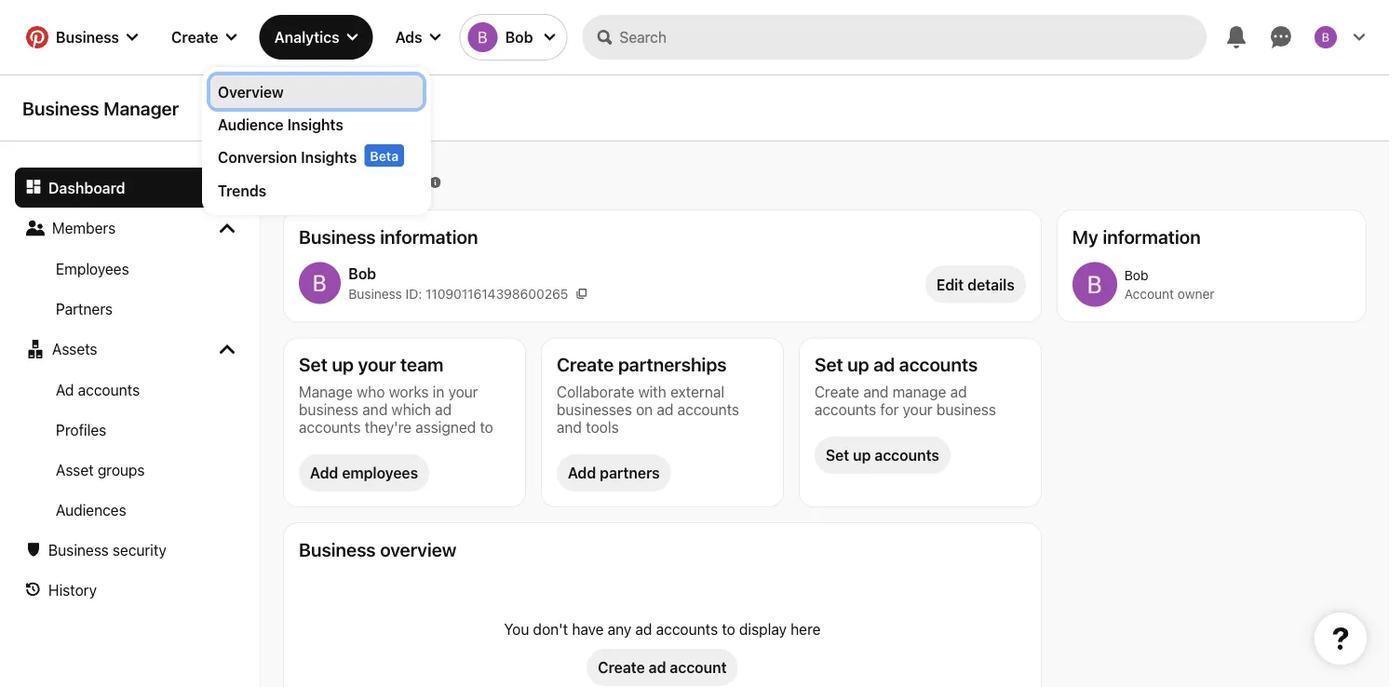 Task type: describe. For each thing, give the bounding box(es) containing it.
set inside button
[[826, 447, 849, 464]]

business for business overview
[[299, 538, 376, 560]]

businesses
[[557, 400, 632, 418]]

1 horizontal spatial your
[[448, 383, 478, 400]]

set up accounts
[[826, 447, 940, 464]]

1109011614398600265
[[426, 286, 568, 301]]

beta
[[370, 148, 399, 163]]

ad accounts button
[[15, 370, 246, 410]]

assets button
[[15, 329, 246, 370]]

bob button
[[461, 15, 567, 60]]

dashboard button
[[15, 168, 246, 208]]

team
[[400, 353, 444, 375]]

information for my information
[[1103, 225, 1201, 247]]

manage
[[893, 383, 947, 400]]

set for set up your team
[[299, 353, 328, 375]]

you
[[504, 620, 529, 638]]

and inside set up ad accounts create and manage ad accounts for your business
[[863, 383, 889, 400]]

ad inside set up your team manage who works in your business and which ad accounts they're assigned to
[[435, 400, 452, 418]]

ad up manage
[[874, 353, 895, 375]]

collaborate
[[557, 383, 634, 400]]

bob account owner
[[1125, 267, 1215, 302]]

up for your
[[332, 353, 354, 375]]

asset groups button
[[15, 450, 246, 490]]

Search text field
[[620, 15, 1207, 60]]

business button
[[15, 15, 149, 60]]

have
[[572, 620, 604, 638]]

security
[[113, 541, 166, 559]]

business inside set up your team manage who works in your business and which ad accounts they're assigned to
[[299, 400, 359, 418]]

0 horizontal spatial bob
[[348, 264, 376, 282]]

ad
[[56, 381, 74, 399]]

to inside set up your team manage who works in your business and which ad accounts they're assigned to
[[480, 418, 493, 436]]

accounts inside create partnerships collaborate with external businesses on ad accounts and tools
[[678, 400, 739, 418]]

business security
[[48, 541, 166, 559]]

add partners button
[[557, 454, 671, 492]]

analytics
[[274, 28, 339, 46]]

create button
[[156, 15, 252, 60]]

set for set up ad accounts
[[815, 353, 843, 375]]

set up ad accounts create and manage ad accounts for your business
[[815, 353, 996, 418]]

ad inside create ad account button
[[649, 659, 666, 677]]

audience insights
[[218, 115, 343, 133]]

profiles
[[56, 421, 106, 439]]

dashboard image
[[26, 179, 41, 194]]

edit details button
[[925, 266, 1026, 303]]

bob inside button
[[505, 28, 533, 46]]

overview
[[380, 538, 457, 560]]

id:
[[406, 286, 422, 301]]

create partnerships collaborate with external businesses on ad accounts and tools
[[557, 353, 739, 436]]

groups
[[98, 461, 145, 479]]

business badge dropdown menu button image
[[127, 32, 138, 43]]

owner
[[1178, 286, 1215, 302]]

create for create ad account
[[598, 659, 645, 677]]

business for business id: 1109011614398600265
[[348, 286, 402, 301]]

ad accounts
[[56, 381, 140, 399]]

my information
[[1073, 225, 1201, 247]]

audiences button
[[15, 490, 246, 530]]

people image
[[26, 219, 45, 237]]

partners button
[[15, 289, 246, 329]]

employees button
[[15, 249, 246, 289]]

business for business information
[[299, 225, 376, 247]]

accounts left for at the bottom right of page
[[815, 400, 876, 418]]

external
[[671, 383, 725, 400]]

edit
[[937, 276, 964, 293]]

conversion
[[218, 149, 297, 166]]

asset groups
[[56, 461, 145, 479]]

you don't have any ad accounts to display here
[[504, 620, 821, 638]]

create for create partnerships collaborate with external businesses on ad accounts and tools
[[557, 353, 614, 375]]

business id: 1109011614398600265
[[348, 286, 568, 301]]

history
[[48, 581, 97, 599]]

1 horizontal spatial dashboard
[[291, 164, 420, 195]]

conversion insights
[[218, 149, 357, 166]]

up for ad
[[848, 353, 869, 375]]

which
[[392, 400, 431, 418]]

assigned
[[416, 418, 476, 436]]

they're
[[365, 418, 412, 436]]

add employees button
[[299, 454, 429, 492]]

security image
[[26, 543, 41, 557]]

add for your
[[310, 464, 338, 482]]

business information
[[299, 225, 478, 247]]



Task type: locate. For each thing, give the bounding box(es) containing it.
analytics button
[[259, 15, 373, 60]]

business security button
[[15, 530, 246, 570]]

up inside button
[[853, 447, 871, 464]]

more sections image inside "members" dropdown button
[[220, 221, 235, 236]]

create down any
[[598, 659, 645, 677]]

accounts right ad
[[78, 381, 140, 399]]

bob image down business information in the top of the page
[[299, 262, 341, 304]]

add inside button
[[568, 464, 596, 482]]

your right for at the bottom right of page
[[903, 400, 933, 418]]

2 add from the left
[[568, 464, 596, 482]]

trends
[[218, 182, 266, 199]]

business manager
[[22, 97, 179, 119]]

0 vertical spatial to
[[480, 418, 493, 436]]

dashboard inside 'button'
[[48, 179, 125, 196]]

employees
[[342, 464, 418, 482]]

1 add from the left
[[310, 464, 338, 482]]

and left which
[[362, 400, 388, 418]]

create inside set up ad accounts create and manage ad accounts for your business
[[815, 383, 860, 400]]

2 more sections image from the top
[[220, 342, 235, 357]]

here
[[791, 620, 821, 638]]

set up accounts button
[[815, 437, 951, 474]]

set up your team manage who works in your business and which ad accounts they're assigned to
[[299, 353, 493, 436]]

edit details
[[937, 276, 1015, 293]]

dashboard down beta
[[291, 164, 420, 195]]

members button
[[15, 208, 246, 249]]

create inside button
[[598, 659, 645, 677]]

audiences
[[56, 501, 126, 519]]

my
[[1073, 225, 1099, 247]]

account switcher arrow icon image
[[544, 32, 555, 43]]

to
[[480, 418, 493, 436], [722, 620, 735, 638]]

with
[[638, 383, 667, 400]]

set inside set up ad accounts create and manage ad accounts for your business
[[815, 353, 843, 375]]

2 horizontal spatial your
[[903, 400, 933, 418]]

details
[[968, 276, 1015, 293]]

1 vertical spatial bob image
[[1073, 262, 1117, 307]]

0 horizontal spatial your
[[358, 353, 396, 375]]

1 business from the left
[[299, 400, 359, 418]]

add left employees
[[310, 464, 338, 482]]

0 horizontal spatial bob image
[[299, 262, 341, 304]]

ad inside create partnerships collaborate with external businesses on ad accounts and tools
[[657, 400, 674, 418]]

create ad account
[[598, 659, 727, 677]]

your
[[358, 353, 396, 375], [448, 383, 478, 400], [903, 400, 933, 418]]

1 vertical spatial more sections image
[[220, 342, 235, 357]]

ad right manage
[[950, 383, 967, 400]]

create left for at the bottom right of page
[[815, 383, 860, 400]]

and left tools
[[557, 418, 582, 436]]

insights down audience insights link
[[301, 149, 357, 166]]

1 vertical spatial bob image
[[299, 262, 341, 304]]

your right the 'in'
[[448, 383, 478, 400]]

1 vertical spatial to
[[722, 620, 735, 638]]

your inside set up ad accounts create and manage ad accounts for your business
[[903, 400, 933, 418]]

dashboard up members
[[48, 179, 125, 196]]

up for accounts
[[853, 447, 871, 464]]

more sections image inside assets dropdown button
[[220, 342, 235, 357]]

history button
[[15, 570, 246, 610]]

ad
[[874, 353, 895, 375], [950, 383, 967, 400], [435, 400, 452, 418], [657, 400, 674, 418], [636, 620, 652, 638], [649, 659, 666, 677]]

0 vertical spatial insights
[[287, 115, 343, 133]]

accounts
[[899, 353, 978, 375], [78, 381, 140, 399], [678, 400, 739, 418], [815, 400, 876, 418], [299, 418, 361, 436], [875, 447, 940, 464], [656, 620, 718, 638]]

more sections image
[[220, 221, 235, 236], [220, 342, 235, 357]]

history image
[[26, 583, 41, 598]]

business overview
[[299, 538, 457, 560]]

audience
[[218, 115, 284, 133]]

create
[[171, 28, 218, 46], [557, 353, 614, 375], [815, 383, 860, 400], [598, 659, 645, 677]]

bob left account switcher arrow icon at the left of page
[[505, 28, 533, 46]]

add employees
[[310, 464, 418, 482]]

2 horizontal spatial and
[[863, 383, 889, 400]]

and inside create partnerships collaborate with external businesses on ad accounts and tools
[[557, 418, 582, 436]]

profiles button
[[15, 410, 246, 450]]

manage
[[299, 383, 353, 400]]

create inside create partnerships collaborate with external businesses on ad accounts and tools
[[557, 353, 614, 375]]

business for business manager
[[22, 97, 99, 119]]

accounts down partnerships
[[678, 400, 739, 418]]

audience insights link
[[218, 114, 415, 135]]

1 horizontal spatial bob
[[505, 28, 533, 46]]

assets image
[[26, 340, 45, 359]]

0 horizontal spatial bob image
[[1073, 262, 1117, 307]]

and left manage
[[863, 383, 889, 400]]

to left display on the right of the page
[[722, 620, 735, 638]]

0 horizontal spatial add
[[310, 464, 338, 482]]

bob image
[[1315, 26, 1337, 48], [1073, 262, 1117, 307]]

ad right any
[[636, 620, 652, 638]]

0 vertical spatial bob image
[[1315, 26, 1337, 48]]

primary navigation header navigation
[[11, 4, 1378, 215]]

business inside business security button
[[48, 541, 109, 559]]

bob inside bob account owner
[[1125, 267, 1149, 283]]

add partners
[[568, 464, 660, 482]]

business left id:
[[348, 286, 402, 301]]

1 horizontal spatial bob image
[[1315, 26, 1337, 48]]

2 information from the left
[[1103, 225, 1201, 247]]

0 horizontal spatial information
[[380, 225, 478, 247]]

1 horizontal spatial bob image
[[468, 22, 498, 52]]

overview
[[218, 83, 284, 101]]

business inside set up ad accounts create and manage ad accounts for your business
[[937, 400, 996, 418]]

bob down business information in the top of the page
[[348, 264, 376, 282]]

create up the collaborate
[[557, 353, 614, 375]]

account
[[670, 659, 727, 677]]

bob image right ads dropdown button
[[468, 22, 498, 52]]

set inside set up your team manage who works in your business and which ad accounts they're assigned to
[[299, 353, 328, 375]]

ads
[[395, 28, 422, 46]]

in
[[433, 383, 445, 400]]

insights down overview 'menu item'
[[287, 115, 343, 133]]

overview menu item
[[210, 75, 423, 108]]

partners
[[600, 464, 660, 482]]

insights for audience insights
[[287, 115, 343, 133]]

partnerships
[[618, 353, 727, 375]]

display
[[739, 620, 787, 638]]

any
[[608, 620, 632, 638]]

information up id:
[[380, 225, 478, 247]]

ads button
[[380, 15, 456, 60]]

add left partners
[[568, 464, 596, 482]]

1 more sections image from the top
[[220, 221, 235, 236]]

business left they're
[[299, 400, 359, 418]]

don't
[[533, 620, 568, 638]]

create for create
[[171, 28, 218, 46]]

on
[[636, 400, 653, 418]]

your up who
[[358, 353, 396, 375]]

who
[[357, 383, 385, 400]]

for
[[880, 400, 899, 418]]

0 vertical spatial more sections image
[[220, 221, 235, 236]]

accounts up manage
[[899, 353, 978, 375]]

members
[[52, 219, 116, 237]]

insights for conversion insights
[[301, 149, 357, 166]]

overview link
[[218, 81, 415, 102]]

1 horizontal spatial to
[[722, 620, 735, 638]]

search icon image
[[597, 30, 612, 45]]

2 business from the left
[[937, 400, 996, 418]]

business for business security
[[48, 541, 109, 559]]

ad right on
[[657, 400, 674, 418]]

0 vertical spatial bob image
[[468, 22, 498, 52]]

business up history at left bottom
[[48, 541, 109, 559]]

business left the business badge dropdown menu button icon
[[56, 28, 119, 46]]

business
[[299, 400, 359, 418], [937, 400, 996, 418]]

to right assigned
[[480, 418, 493, 436]]

business for business
[[56, 28, 119, 46]]

partners
[[56, 300, 113, 318]]

asset
[[56, 461, 94, 479]]

business inside business button
[[56, 28, 119, 46]]

ad right which
[[435, 400, 452, 418]]

business
[[56, 28, 119, 46], [22, 97, 99, 119], [299, 225, 376, 247], [348, 286, 402, 301], [299, 538, 376, 560], [48, 541, 109, 559]]

more sections image for employees
[[220, 221, 235, 236]]

manager
[[104, 97, 179, 119]]

up inside set up your team manage who works in your business and which ad accounts they're assigned to
[[332, 353, 354, 375]]

2 horizontal spatial bob
[[1125, 267, 1149, 283]]

bob up account
[[1125, 267, 1149, 283]]

business down business button
[[22, 97, 99, 119]]

1 vertical spatial insights
[[301, 149, 357, 166]]

bob
[[505, 28, 533, 46], [348, 264, 376, 282], [1125, 267, 1149, 283]]

information for business information
[[380, 225, 478, 247]]

add inside button
[[310, 464, 338, 482]]

0 horizontal spatial business
[[299, 400, 359, 418]]

accounts down for at the bottom right of page
[[875, 447, 940, 464]]

and inside set up your team manage who works in your business and which ad accounts they're assigned to
[[362, 400, 388, 418]]

create inside popup button
[[171, 28, 218, 46]]

create right the business badge dropdown menu button icon
[[171, 28, 218, 46]]

trends link
[[218, 180, 415, 201]]

works
[[389, 383, 429, 400]]

add
[[310, 464, 338, 482], [568, 464, 596, 482]]

information up bob account owner
[[1103, 225, 1201, 247]]

assets
[[52, 340, 97, 358]]

information
[[380, 225, 478, 247], [1103, 225, 1201, 247]]

tools
[[586, 418, 619, 436]]

ad down you don't have any ad accounts to display here
[[649, 659, 666, 677]]

add for collaborate
[[568, 464, 596, 482]]

up inside set up ad accounts create and manage ad accounts for your business
[[848, 353, 869, 375]]

account
[[1125, 286, 1174, 302]]

pinterest image
[[26, 26, 48, 48]]

1 horizontal spatial business
[[937, 400, 996, 418]]

0 horizontal spatial to
[[480, 418, 493, 436]]

and
[[863, 383, 889, 400], [362, 400, 388, 418], [557, 418, 582, 436]]

employees
[[56, 260, 129, 277]]

create ad account button
[[587, 649, 738, 686]]

0 horizontal spatial dashboard
[[48, 179, 125, 196]]

1 horizontal spatial information
[[1103, 225, 1201, 247]]

1 information from the left
[[380, 225, 478, 247]]

dashboard
[[291, 164, 420, 195], [48, 179, 125, 196]]

more sections image for ad accounts
[[220, 342, 235, 357]]

business down "add employees" button
[[299, 538, 376, 560]]

insights
[[287, 115, 343, 133], [301, 149, 357, 166]]

bob image inside primary navigation header navigation
[[1315, 26, 1337, 48]]

accounts up account
[[656, 620, 718, 638]]

accounts down manage
[[299, 418, 361, 436]]

1 horizontal spatial add
[[568, 464, 596, 482]]

business down trends link
[[299, 225, 376, 247]]

accounts inside set up your team manage who works in your business and which ad accounts they're assigned to
[[299, 418, 361, 436]]

up
[[332, 353, 354, 375], [848, 353, 869, 375], [853, 447, 871, 464]]

bob image
[[468, 22, 498, 52], [299, 262, 341, 304]]

1 horizontal spatial and
[[557, 418, 582, 436]]

business right for at the bottom right of page
[[937, 400, 996, 418]]

0 horizontal spatial and
[[362, 400, 388, 418]]

bob image inside button
[[468, 22, 498, 52]]



Task type: vqa. For each thing, say whether or not it's contained in the screenshot.
Add partners on the bottom
yes



